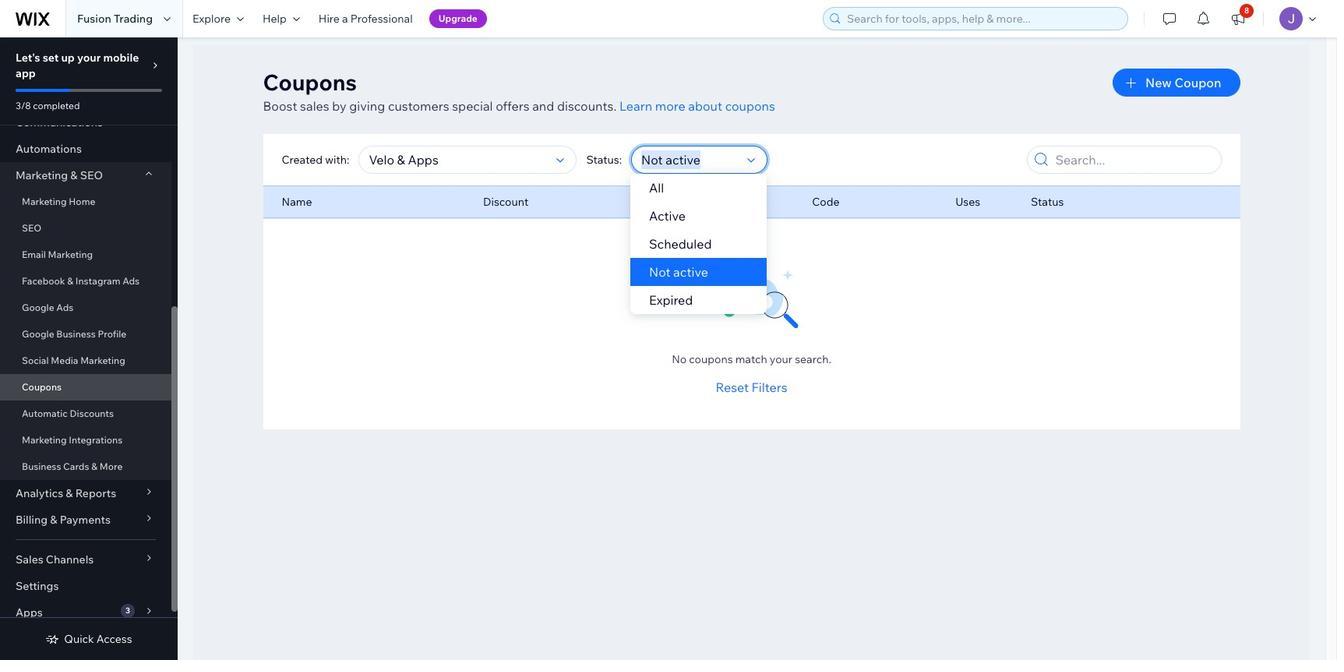 Task type: vqa. For each thing, say whether or not it's contained in the screenshot.
Reset Filters link
yes



Task type: describe. For each thing, give the bounding box(es) containing it.
marketing & seo
[[16, 168, 103, 182]]

business inside business cards & more link
[[22, 461, 61, 472]]

seo link
[[0, 215, 171, 242]]

marketing home link
[[0, 189, 171, 215]]

cards
[[63, 461, 89, 472]]

status:
[[586, 153, 622, 167]]

sales
[[300, 98, 329, 114]]

marketing down profile
[[80, 355, 125, 366]]

& left more
[[91, 461, 97, 472]]

marketing for &
[[16, 168, 68, 182]]

trading
[[114, 12, 153, 26]]

coupons for coupons
[[22, 381, 62, 393]]

google ads
[[22, 302, 73, 313]]

no coupons match your search.
[[672, 352, 831, 366]]

1 vertical spatial coupons
[[689, 352, 733, 366]]

discounts
[[70, 408, 114, 419]]

seo inside dropdown button
[[80, 168, 103, 182]]

google for google ads
[[22, 302, 54, 313]]

learn more about coupons link
[[620, 98, 775, 114]]

& for seo
[[70, 168, 78, 182]]

sales
[[16, 553, 43, 567]]

explore
[[193, 12, 231, 26]]

fusion
[[77, 12, 111, 26]]

quick access button
[[45, 632, 132, 646]]

reset filters
[[716, 380, 788, 395]]

marketing & seo button
[[0, 162, 171, 189]]

name
[[282, 195, 312, 209]]

google business profile
[[22, 328, 126, 340]]

code
[[812, 195, 840, 209]]

active
[[649, 208, 686, 224]]

& for reports
[[66, 486, 73, 500]]

let's set up your mobile app
[[16, 51, 139, 80]]

3
[[125, 606, 130, 616]]

not active
[[649, 264, 708, 280]]

sales channels
[[16, 553, 94, 567]]

active
[[673, 264, 708, 280]]

payments
[[60, 513, 111, 527]]

search.
[[795, 352, 831, 366]]

& for instagram
[[67, 275, 73, 287]]

facebook & instagram ads link
[[0, 268, 171, 295]]

by
[[332, 98, 347, 114]]

integrations
[[69, 434, 123, 446]]

business cards & more link
[[0, 454, 171, 480]]

billing
[[16, 513, 48, 527]]

social media marketing
[[22, 355, 125, 366]]

help
[[263, 12, 287, 26]]

boost
[[263, 98, 297, 114]]

analytics & reports button
[[0, 480, 171, 507]]

communications
[[16, 115, 103, 129]]

google business profile link
[[0, 321, 171, 348]]

hire a professional
[[319, 12, 413, 26]]

created
[[282, 153, 323, 167]]

billing & payments button
[[0, 507, 171, 533]]

email marketing
[[22, 249, 93, 260]]

reset
[[716, 380, 749, 395]]

sales channels button
[[0, 546, 171, 573]]

coupons boost sales by giving customers special offers and discounts. learn more about coupons
[[263, 69, 775, 114]]

facebook
[[22, 275, 65, 287]]

3/8 completed
[[16, 100, 80, 111]]

channels
[[46, 553, 94, 567]]

marketing up facebook & instagram ads
[[48, 249, 93, 260]]

reports
[[75, 486, 116, 500]]

created with:
[[282, 153, 349, 167]]

reset filters link
[[716, 378, 788, 397]]

coupon
[[1175, 75, 1222, 90]]

automatic
[[22, 408, 68, 419]]

set
[[43, 51, 59, 65]]

scheduled
[[649, 236, 712, 252]]

8 button
[[1221, 0, 1256, 37]]

google ads link
[[0, 295, 171, 321]]

professional
[[351, 12, 413, 26]]



Task type: locate. For each thing, give the bounding box(es) containing it.
fusion trading
[[77, 12, 153, 26]]

hire
[[319, 12, 340, 26]]

expired
[[649, 292, 693, 308]]

1 horizontal spatial your
[[770, 352, 793, 366]]

0 vertical spatial coupons
[[263, 69, 357, 96]]

match
[[735, 352, 767, 366]]

& right billing
[[50, 513, 57, 527]]

your right match
[[770, 352, 793, 366]]

social
[[22, 355, 49, 366]]

and
[[532, 98, 554, 114]]

all
[[649, 180, 664, 196]]

1 vertical spatial ads
[[56, 302, 73, 313]]

quick
[[64, 632, 94, 646]]

upgrade
[[438, 12, 478, 24]]

coupons
[[725, 98, 775, 114], [689, 352, 733, 366]]

0 vertical spatial your
[[77, 51, 101, 65]]

& up home
[[70, 168, 78, 182]]

0 vertical spatial google
[[22, 302, 54, 313]]

no
[[672, 352, 687, 366]]

1 vertical spatial google
[[22, 328, 54, 340]]

google
[[22, 302, 54, 313], [22, 328, 54, 340]]

let's
[[16, 51, 40, 65]]

type
[[669, 195, 694, 209]]

1 vertical spatial coupons
[[22, 381, 62, 393]]

more
[[100, 461, 123, 472]]

sidebar element
[[0, 0, 178, 660]]

business
[[56, 328, 96, 340], [22, 461, 61, 472]]

coupons link
[[0, 374, 171, 401]]

facebook & instagram ads
[[22, 275, 140, 287]]

marketing inside dropdown button
[[16, 168, 68, 182]]

instagram
[[75, 275, 120, 287]]

offers
[[496, 98, 530, 114]]

giving
[[349, 98, 385, 114]]

1 horizontal spatial ads
[[122, 275, 140, 287]]

business up social media marketing
[[56, 328, 96, 340]]

completed
[[33, 100, 80, 111]]

2 google from the top
[[22, 328, 54, 340]]

mobile
[[103, 51, 139, 65]]

marketing for integrations
[[22, 434, 67, 446]]

coupons for coupons boost sales by giving customers special offers and discounts. learn more about coupons
[[263, 69, 357, 96]]

& left the reports
[[66, 486, 73, 500]]

your inside let's set up your mobile app
[[77, 51, 101, 65]]

1 horizontal spatial seo
[[80, 168, 103, 182]]

email marketing link
[[0, 242, 171, 268]]

marketing integrations
[[22, 434, 123, 446]]

quick access
[[64, 632, 132, 646]]

coupons up sales
[[263, 69, 357, 96]]

8
[[1245, 5, 1250, 16]]

marketing for home
[[22, 196, 67, 207]]

seo up email
[[22, 222, 41, 234]]

email
[[22, 249, 46, 260]]

not active option
[[631, 258, 767, 286]]

google down facebook at the top of page
[[22, 302, 54, 313]]

marketing integrations link
[[0, 427, 171, 454]]

your for mobile
[[77, 51, 101, 65]]

coupons right about
[[725, 98, 775, 114]]

Search for tools, apps, help & more... field
[[842, 8, 1123, 30]]

your for search.
[[770, 352, 793, 366]]

marketing down automations
[[16, 168, 68, 182]]

3/8
[[16, 100, 31, 111]]

access
[[96, 632, 132, 646]]

seo up marketing home 'link'
[[80, 168, 103, 182]]

coupons inside 'link'
[[22, 381, 62, 393]]

0 vertical spatial ads
[[122, 275, 140, 287]]

settings link
[[0, 573, 171, 599]]

1 vertical spatial seo
[[22, 222, 41, 234]]

settings
[[16, 579, 59, 593]]

& right facebook at the top of page
[[67, 275, 73, 287]]

up
[[61, 51, 75, 65]]

communications button
[[0, 109, 171, 136]]

profile
[[98, 328, 126, 340]]

learn
[[620, 98, 652, 114]]

1 vertical spatial business
[[22, 461, 61, 472]]

marketing home
[[22, 196, 95, 207]]

coupons
[[263, 69, 357, 96], [22, 381, 62, 393]]

1 vertical spatial your
[[770, 352, 793, 366]]

automations
[[16, 142, 82, 156]]

0 horizontal spatial your
[[77, 51, 101, 65]]

list box containing all
[[631, 174, 767, 314]]

seo
[[80, 168, 103, 182], [22, 222, 41, 234]]

your right up
[[77, 51, 101, 65]]

ads right instagram
[[122, 275, 140, 287]]

analytics & reports
[[16, 486, 116, 500]]

customers
[[388, 98, 449, 114]]

1 google from the top
[[22, 302, 54, 313]]

special
[[452, 98, 493, 114]]

uses
[[956, 195, 981, 209]]

google up social
[[22, 328, 54, 340]]

apps
[[16, 606, 43, 620]]

coupons inside 'coupons boost sales by giving customers special offers and discounts. learn more about coupons'
[[725, 98, 775, 114]]

0 vertical spatial business
[[56, 328, 96, 340]]

0 vertical spatial seo
[[80, 168, 103, 182]]

None field
[[364, 147, 552, 173], [637, 147, 743, 173], [364, 147, 552, 173], [637, 147, 743, 173]]

1 horizontal spatial coupons
[[263, 69, 357, 96]]

automatic discounts link
[[0, 401, 171, 427]]

about
[[688, 98, 723, 114]]

0 vertical spatial coupons
[[725, 98, 775, 114]]

marketing inside 'link'
[[22, 196, 67, 207]]

marketing
[[16, 168, 68, 182], [22, 196, 67, 207], [48, 249, 93, 260], [80, 355, 125, 366], [22, 434, 67, 446]]

coupons up automatic
[[22, 381, 62, 393]]

marketing down automatic
[[22, 434, 67, 446]]

& for payments
[[50, 513, 57, 527]]

new
[[1146, 75, 1172, 90]]

hire a professional link
[[309, 0, 422, 37]]

billing & payments
[[16, 513, 111, 527]]

business cards & more
[[22, 461, 123, 472]]

coupons right no
[[689, 352, 733, 366]]

business up analytics
[[22, 461, 61, 472]]

home
[[69, 196, 95, 207]]

automatic discounts
[[22, 408, 114, 419]]

marketing down marketing & seo
[[22, 196, 67, 207]]

google for google business profile
[[22, 328, 54, 340]]

coupons inside 'coupons boost sales by giving customers special offers and discounts. learn more about coupons'
[[263, 69, 357, 96]]

automations link
[[0, 136, 171, 162]]

Search... field
[[1051, 147, 1216, 173]]

ads up google business profile
[[56, 302, 73, 313]]

discount
[[483, 195, 529, 209]]

0 horizontal spatial seo
[[22, 222, 41, 234]]

0 horizontal spatial ads
[[56, 302, 73, 313]]

a
[[342, 12, 348, 26]]

list box
[[631, 174, 767, 314]]

discounts.
[[557, 98, 617, 114]]

business inside google business profile link
[[56, 328, 96, 340]]

app
[[16, 66, 36, 80]]

0 horizontal spatial coupons
[[22, 381, 62, 393]]

with:
[[325, 153, 349, 167]]

help button
[[253, 0, 309, 37]]



